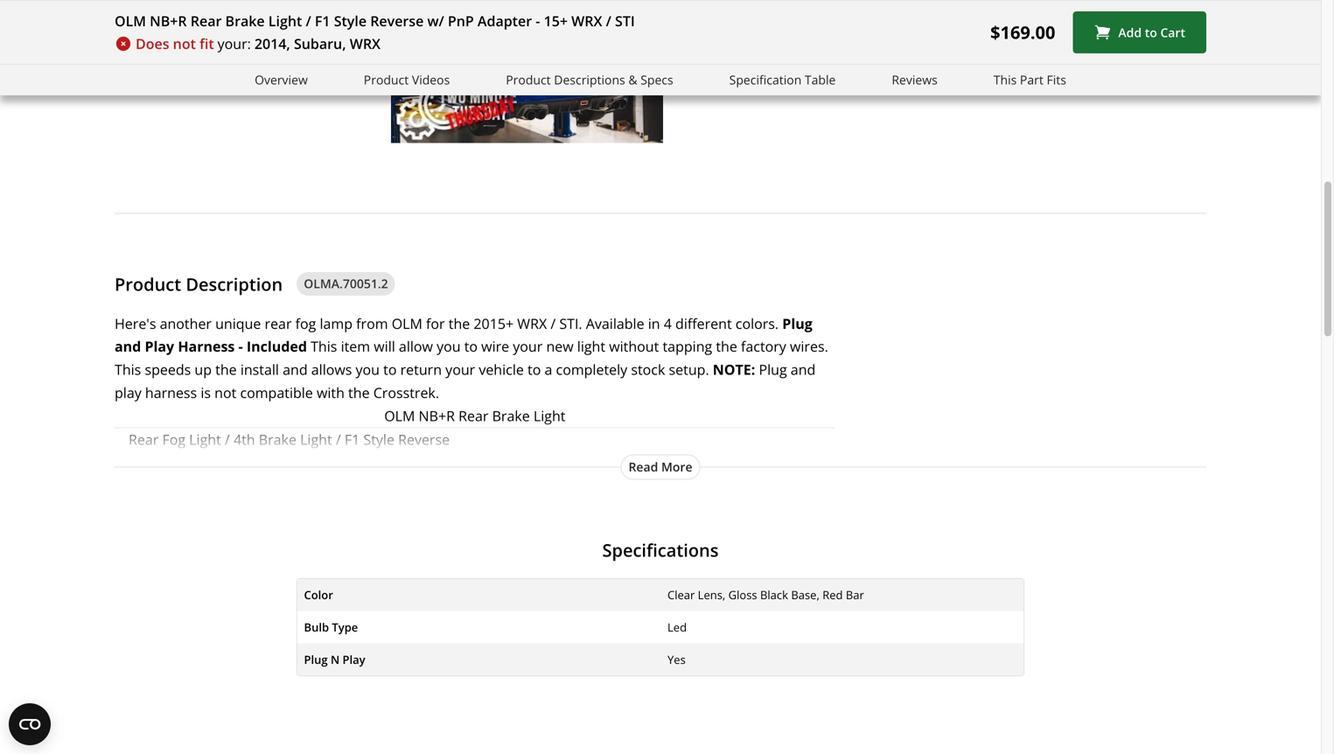 Task type: locate. For each thing, give the bounding box(es) containing it.
0 horizontal spatial out
[[365, 476, 387, 495]]

out
[[692, 453, 714, 472], [365, 476, 387, 495]]

brake up your:
[[225, 11, 265, 30]]

rear left fog
[[129, 430, 159, 449]]

0 horizontal spatial f1
[[315, 11, 330, 30]]

0 vertical spatial of
[[717, 453, 730, 472]]

play right the 'n'
[[343, 652, 365, 668]]

nb+r down crosstrek. at the left bottom of the page
[[419, 406, 455, 425]]

and inside plug and play harness - included
[[115, 337, 141, 356]]

and inside plug and play harness is not compatible with the crosstrek. olm nb+r rear brake light
[[791, 360, 816, 379]]

yes
[[668, 652, 686, 668]]

nb+r
[[150, 11, 187, 30], [419, 406, 455, 425]]

rear inside rear fog light / 4th brake light / f1 style reverse this is for when you are hardparked at a super cool meet, but decide it is time to blast out of there. let everyone know they need to get out of the way cause you're coming through.
[[129, 430, 159, 449]]

nb+r up does
[[150, 11, 187, 30]]

2 vertical spatial you
[[235, 453, 259, 472]]

0 vertical spatial you
[[437, 337, 461, 356]]

not
[[173, 34, 196, 53], [215, 383, 237, 402]]

1 horizontal spatial not
[[215, 383, 237, 402]]

reviews link
[[892, 70, 938, 90]]

brake inside plug and play harness is not compatible with the crosstrek. olm nb+r rear brake light
[[492, 406, 530, 425]]

is inside plug and play harness is not compatible with the crosstrek. olm nb+r rear brake light
[[201, 383, 211, 402]]

out down at
[[365, 476, 387, 495]]

2 horizontal spatial you
[[437, 337, 461, 356]]

0 vertical spatial rear
[[191, 11, 222, 30]]

available
[[586, 314, 644, 333]]

plug up wires.
[[782, 314, 813, 333]]

1 horizontal spatial you
[[356, 360, 380, 379]]

w/
[[427, 11, 444, 30]]

rear inside plug and play harness is not compatible with the crosstrek. olm nb+r rear brake light
[[459, 406, 489, 425]]

0 horizontal spatial rear
[[129, 430, 159, 449]]

different
[[676, 314, 732, 333]]

and
[[115, 337, 141, 356], [283, 360, 308, 379], [791, 360, 816, 379]]

f1
[[315, 11, 330, 30], [345, 430, 360, 449]]

2 horizontal spatial product
[[506, 71, 551, 88]]

plug n play
[[304, 652, 365, 668]]

2 horizontal spatial rear
[[459, 406, 489, 425]]

0 horizontal spatial -
[[238, 337, 243, 356]]

light up decide
[[534, 406, 566, 425]]

meet,
[[467, 453, 504, 472]]

brake up are
[[259, 430, 297, 449]]

the
[[449, 314, 470, 333], [716, 337, 737, 356], [215, 360, 237, 379], [348, 383, 370, 402], [407, 476, 429, 495]]

this left part
[[994, 71, 1017, 88]]

play for n
[[343, 652, 365, 668]]

1 vertical spatial your
[[446, 360, 475, 379]]

product left descriptions
[[506, 71, 551, 88]]

does
[[136, 34, 169, 53]]

item
[[341, 337, 370, 356]]

reverse left w/
[[370, 11, 424, 30]]

there.
[[734, 453, 773, 472]]

0 vertical spatial nb+r
[[150, 11, 187, 30]]

play up the speeds on the left of the page
[[145, 337, 174, 356]]

1 vertical spatial brake
[[492, 406, 530, 425]]

olm up allow at the top of the page
[[392, 314, 423, 333]]

0 vertical spatial wrx
[[572, 11, 602, 30]]

0 vertical spatial olm
[[115, 11, 146, 30]]

1 horizontal spatial wrx
[[517, 314, 547, 333]]

your down plug and play harness - included
[[446, 360, 475, 379]]

harness
[[145, 383, 197, 402]]

1 vertical spatial wrx
[[350, 34, 381, 53]]

adapter
[[478, 11, 532, 30]]

/
[[306, 11, 311, 30], [606, 11, 612, 30], [551, 314, 556, 333], [225, 430, 230, 449], [336, 430, 341, 449]]

lamp
[[320, 314, 353, 333]]

when
[[195, 453, 231, 472]]

olma.70051.2
[[304, 275, 388, 292]]

1 horizontal spatial nb+r
[[419, 406, 455, 425]]

brake down vehicle
[[492, 406, 530, 425]]

light
[[268, 11, 302, 30], [534, 406, 566, 425], [189, 430, 221, 449], [300, 430, 332, 449]]

a inside "this item will allow you to wire your new light without tapping the factory wires. this speeds up the install and allows you to return your vehicle to a completely stock setup."
[[545, 360, 552, 379]]

you
[[437, 337, 461, 356], [356, 360, 380, 379], [235, 453, 259, 472]]

2 horizontal spatial and
[[791, 360, 816, 379]]

1 horizontal spatial f1
[[345, 430, 360, 449]]

2 horizontal spatial is
[[593, 453, 603, 472]]

plug inside plug and play harness - included
[[782, 314, 813, 333]]

2 vertical spatial plug
[[304, 652, 328, 668]]

style up at
[[363, 430, 395, 449]]

1 vertical spatial for
[[173, 453, 191, 472]]

1 vertical spatial nb+r
[[419, 406, 455, 425]]

for
[[426, 314, 445, 333], [173, 453, 191, 472]]

olm inside plug and play harness is not compatible with the crosstrek. olm nb+r rear brake light
[[384, 406, 415, 425]]

and down here's
[[115, 337, 141, 356]]

light up 'hardparked'
[[300, 430, 332, 449]]

0 vertical spatial -
[[536, 11, 540, 30]]

overview
[[255, 71, 308, 88]]

reverse
[[370, 11, 424, 30], [398, 430, 450, 449]]

f1 up 'hardparked'
[[345, 430, 360, 449]]

a
[[545, 360, 552, 379], [384, 453, 392, 472]]

rear
[[191, 11, 222, 30], [459, 406, 489, 425], [129, 430, 159, 449]]

1 vertical spatial plug
[[759, 360, 787, 379]]

1 vertical spatial of
[[391, 476, 404, 495]]

f1 up subaru,
[[315, 11, 330, 30]]

0 horizontal spatial product
[[115, 272, 181, 296]]

play inside plug and play harness - included
[[145, 337, 174, 356]]

the right with
[[348, 383, 370, 402]]

not left fit
[[173, 34, 196, 53]]

- inside plug and play harness - included
[[238, 337, 243, 356]]

rear up fit
[[191, 11, 222, 30]]

0 horizontal spatial play
[[145, 337, 174, 356]]

1 horizontal spatial rear
[[191, 11, 222, 30]]

2 vertical spatial brake
[[259, 430, 297, 449]]

for inside rear fog light / 4th brake light / f1 style reverse this is for when you are hardparked at a super cool meet, but decide it is time to blast out of there. let everyone know they need to get out of the way cause you're coming through.
[[173, 453, 191, 472]]

and for harness
[[791, 360, 816, 379]]

2015+
[[474, 314, 514, 333]]

plug
[[782, 314, 813, 333], [759, 360, 787, 379], [304, 652, 328, 668]]

f1 inside rear fog light / 4th brake light / f1 style reverse this is for when you are hardparked at a super cool meet, but decide it is time to blast out of there. let everyone know they need to get out of the way cause you're coming through.
[[345, 430, 360, 449]]

out right blast
[[692, 453, 714, 472]]

to
[[1145, 24, 1157, 40], [464, 337, 478, 356], [383, 360, 397, 379], [528, 360, 541, 379], [639, 453, 653, 472], [324, 476, 337, 495]]

product for product descriptions & specs
[[506, 71, 551, 88]]

to right "add" at the right of page
[[1145, 24, 1157, 40]]

1 horizontal spatial play
[[343, 652, 365, 668]]

this up play
[[115, 360, 141, 379]]

is down fog
[[159, 453, 169, 472]]

1 horizontal spatial out
[[692, 453, 714, 472]]

is right it
[[593, 453, 603, 472]]

your left the "new" at the top left
[[513, 337, 543, 356]]

style
[[334, 11, 367, 30], [363, 430, 395, 449]]

a inside rear fog light / 4th brake light / f1 style reverse this is for when you are hardparked at a super cool meet, but decide it is time to blast out of there. let everyone know they need to get out of the way cause you're coming through.
[[384, 453, 392, 472]]

product videos
[[364, 71, 450, 88]]

a down the "new" at the top left
[[545, 360, 552, 379]]

1 vertical spatial style
[[363, 430, 395, 449]]

bulb
[[304, 619, 329, 635]]

1 vertical spatial reverse
[[398, 430, 450, 449]]

1 vertical spatial play
[[343, 652, 365, 668]]

1 horizontal spatial a
[[545, 360, 552, 379]]

1 vertical spatial f1
[[345, 430, 360, 449]]

1 vertical spatial rear
[[459, 406, 489, 425]]

blast
[[656, 453, 688, 472]]

play for and
[[145, 337, 174, 356]]

0 horizontal spatial not
[[173, 34, 196, 53]]

plug left the 'n'
[[304, 652, 328, 668]]

clear lens, gloss black base, red bar
[[668, 587, 864, 603]]

not down harness
[[215, 383, 237, 402]]

1 horizontal spatial is
[[201, 383, 211, 402]]

plug for plug n play
[[304, 652, 328, 668]]

0 vertical spatial a
[[545, 360, 552, 379]]

1 vertical spatial not
[[215, 383, 237, 402]]

setup.
[[669, 360, 709, 379]]

here's another unique rear fog lamp from olm for the 2015+ wrx / sti.  available in 4 different colors.
[[115, 314, 782, 333]]

and down the included
[[283, 360, 308, 379]]

is
[[201, 383, 211, 402], [159, 453, 169, 472], [593, 453, 603, 472]]

color
[[304, 587, 333, 603]]

colors.
[[736, 314, 779, 333]]

type
[[332, 619, 358, 635]]

this up the let
[[129, 453, 155, 472]]

of left there.
[[717, 453, 730, 472]]

1 horizontal spatial your
[[513, 337, 543, 356]]

plug inside plug and play harness is not compatible with the crosstrek. olm nb+r rear brake light
[[759, 360, 787, 379]]

0 horizontal spatial you
[[235, 453, 259, 472]]

0 vertical spatial plug
[[782, 314, 813, 333]]

way
[[432, 476, 458, 495]]

0 vertical spatial reverse
[[370, 11, 424, 30]]

it
[[580, 453, 589, 472]]

for up everyone at the left bottom of the page
[[173, 453, 191, 472]]

0 horizontal spatial for
[[173, 453, 191, 472]]

the down super
[[407, 476, 429, 495]]

the right up
[[215, 360, 237, 379]]

speeds
[[145, 360, 191, 379]]

brake
[[225, 11, 265, 30], [492, 406, 530, 425], [259, 430, 297, 449]]

0 horizontal spatial nb+r
[[150, 11, 187, 30]]

0 vertical spatial out
[[692, 453, 714, 472]]

olm up does
[[115, 11, 146, 30]]

for up allow at the top of the page
[[426, 314, 445, 333]]

product for product description
[[115, 272, 181, 296]]

product descriptions & specs link
[[506, 70, 673, 90]]

bar
[[846, 587, 864, 603]]

of down super
[[391, 476, 404, 495]]

and down wires.
[[791, 360, 816, 379]]

you down here's another unique rear fog lamp from olm for the 2015+ wrx / sti.  available in 4 different colors.
[[437, 337, 461, 356]]

0 vertical spatial brake
[[225, 11, 265, 30]]

reverse up super
[[398, 430, 450, 449]]

0 vertical spatial not
[[173, 34, 196, 53]]

1 horizontal spatial for
[[426, 314, 445, 333]]

you inside rear fog light / 4th brake light / f1 style reverse this is for when you are hardparked at a super cool meet, but decide it is time to blast out of there. let everyone know they need to get out of the way cause you're coming through.
[[235, 453, 259, 472]]

crosstrek.
[[373, 383, 439, 402]]

you down 4th
[[235, 453, 259, 472]]

2 vertical spatial rear
[[129, 430, 159, 449]]

allows
[[311, 360, 352, 379]]

1 vertical spatial -
[[238, 337, 243, 356]]

rear up meet,
[[459, 406, 489, 425]]

2014,
[[254, 34, 290, 53]]

/ left sti
[[606, 11, 612, 30]]

- left 15+
[[536, 11, 540, 30]]

1 horizontal spatial and
[[283, 360, 308, 379]]

wrx down olm nb+r rear brake light / f1 style reverse w/ pnp adapter - 15+ wrx / sti
[[350, 34, 381, 53]]

light up when
[[189, 430, 221, 449]]

0 vertical spatial for
[[426, 314, 445, 333]]

-
[[536, 11, 540, 30], [238, 337, 243, 356]]

0 horizontal spatial a
[[384, 453, 392, 472]]

/ up 'hardparked'
[[336, 430, 341, 449]]

2 vertical spatial olm
[[384, 406, 415, 425]]

plug down factory
[[759, 360, 787, 379]]

1 horizontal spatial product
[[364, 71, 409, 88]]

0 horizontal spatial your
[[446, 360, 475, 379]]

this part fits
[[994, 71, 1067, 88]]

sti.
[[559, 314, 582, 333]]

nb+r inside plug and play harness is not compatible with the crosstrek. olm nb+r rear brake light
[[419, 406, 455, 425]]

wrx right 15+
[[572, 11, 602, 30]]

style up subaru,
[[334, 11, 367, 30]]

product left the videos
[[364, 71, 409, 88]]

another
[[160, 314, 212, 333]]

allow
[[399, 337, 433, 356]]

0 horizontal spatial and
[[115, 337, 141, 356]]

is down up
[[201, 383, 211, 402]]

you down the item
[[356, 360, 380, 379]]

let
[[129, 476, 149, 495]]

1 vertical spatial a
[[384, 453, 392, 472]]

a right at
[[384, 453, 392, 472]]

product up here's
[[115, 272, 181, 296]]

play
[[145, 337, 174, 356], [343, 652, 365, 668]]

- down unique
[[238, 337, 243, 356]]

2 horizontal spatial wrx
[[572, 11, 602, 30]]

0 vertical spatial play
[[145, 337, 174, 356]]

wires.
[[790, 337, 828, 356]]

unique
[[215, 314, 261, 333]]

subaru,
[[294, 34, 346, 53]]

1 vertical spatial out
[[365, 476, 387, 495]]

to left get
[[324, 476, 337, 495]]

wrx up the "new" at the top left
[[517, 314, 547, 333]]

olm down crosstrek. at the left bottom of the page
[[384, 406, 415, 425]]



Task type: vqa. For each thing, say whether or not it's contained in the screenshot.
Reviews
yes



Task type: describe. For each thing, give the bounding box(es) containing it.
olm nb+r rear brake light / f1 style reverse w/ pnp adapter - 15+ wrx / sti
[[115, 11, 635, 30]]

0 vertical spatial style
[[334, 11, 367, 30]]

fits
[[1047, 71, 1067, 88]]

to right time
[[639, 453, 653, 472]]

you're
[[503, 476, 544, 495]]

product videos link
[[364, 70, 450, 90]]

specifications
[[602, 538, 719, 562]]

decide
[[534, 453, 577, 472]]

tapping
[[663, 337, 712, 356]]

4th
[[234, 430, 255, 449]]

15+
[[544, 11, 568, 30]]

product for product videos
[[364, 71, 409, 88]]

this inside rear fog light / 4th brake light / f1 style reverse this is for when you are hardparked at a super cool meet, but decide it is time to blast out of there. let everyone know they need to get out of the way cause you're coming through.
[[129, 453, 155, 472]]

the up note:
[[716, 337, 737, 356]]

gloss
[[729, 587, 757, 603]]

1 horizontal spatial -
[[536, 11, 540, 30]]

this up allows
[[311, 337, 337, 356]]

in
[[648, 314, 660, 333]]

led
[[668, 619, 687, 635]]

description
[[186, 272, 283, 296]]

1 vertical spatial you
[[356, 360, 380, 379]]

n
[[331, 652, 340, 668]]

fog
[[295, 314, 316, 333]]

1 horizontal spatial of
[[717, 453, 730, 472]]

to down will
[[383, 360, 397, 379]]

they
[[255, 476, 284, 495]]

new
[[546, 337, 574, 356]]

2 vertical spatial wrx
[[517, 314, 547, 333]]

without
[[609, 337, 659, 356]]

up
[[195, 360, 212, 379]]

everyone
[[152, 476, 213, 495]]

descriptions
[[554, 71, 625, 88]]

play
[[115, 383, 142, 402]]

time
[[606, 453, 636, 472]]

product descriptions & specs
[[506, 71, 673, 88]]

will
[[374, 337, 395, 356]]

rear fog light / 4th brake light / f1 style reverse this is for when you are hardparked at a super cool meet, but decide it is time to blast out of there. let everyone know they need to get out of the way cause you're coming through.
[[129, 430, 773, 495]]

light inside plug and play harness is not compatible with the crosstrek. olm nb+r rear brake light
[[534, 406, 566, 425]]

base,
[[791, 587, 820, 603]]

here's
[[115, 314, 156, 333]]

0 vertical spatial f1
[[315, 11, 330, 30]]

black
[[760, 587, 788, 603]]

0 horizontal spatial wrx
[[350, 34, 381, 53]]

add to cart button
[[1073, 11, 1207, 53]]

reviews
[[892, 71, 938, 88]]

light
[[577, 337, 606, 356]]

bulb type
[[304, 619, 358, 635]]

hardparked
[[287, 453, 364, 472]]

style inside rear fog light / 4th brake light / f1 style reverse this is for when you are hardparked at a super cool meet, but decide it is time to blast out of there. let everyone know they need to get out of the way cause you're coming through.
[[363, 430, 395, 449]]

but
[[508, 453, 530, 472]]

light up 2014,
[[268, 11, 302, 30]]

clear
[[668, 587, 695, 603]]

super
[[395, 453, 433, 472]]

vehicle
[[479, 360, 524, 379]]

and inside "this item will allow you to wire your new light without tapping the factory wires. this speeds up the install and allows you to return your vehicle to a completely stock setup."
[[283, 360, 308, 379]]

plug for plug and play harness is not compatible with the crosstrek. olm nb+r rear brake light
[[759, 360, 787, 379]]

install
[[240, 360, 279, 379]]

the left 2015+
[[449, 314, 470, 333]]

plug and play harness is not compatible with the crosstrek. olm nb+r rear brake light
[[115, 360, 816, 425]]

/ up subaru,
[[306, 11, 311, 30]]

0 horizontal spatial of
[[391, 476, 404, 495]]

specification
[[729, 71, 802, 88]]

with
[[317, 383, 345, 402]]

pnp
[[448, 11, 474, 30]]

fit
[[200, 34, 214, 53]]

specification table
[[729, 71, 836, 88]]

through.
[[599, 476, 655, 495]]

this item will allow you to wire your new light without tapping the factory wires. this speeds up the install and allows you to return your vehicle to a completely stock setup.
[[115, 337, 828, 379]]

from
[[356, 314, 388, 333]]

0 horizontal spatial is
[[159, 453, 169, 472]]

table
[[805, 71, 836, 88]]

to right vehicle
[[528, 360, 541, 379]]

cool
[[436, 453, 463, 472]]

fog
[[162, 430, 186, 449]]

read more
[[629, 458, 693, 475]]

rear
[[265, 314, 292, 333]]

not inside plug and play harness is not compatible with the crosstrek. olm nb+r rear brake light
[[215, 383, 237, 402]]

$169.00
[[991, 20, 1056, 44]]

open widget image
[[9, 703, 51, 745]]

included
[[247, 337, 307, 356]]

completely
[[556, 360, 628, 379]]

plug for plug and play harness - included
[[782, 314, 813, 333]]

need
[[287, 476, 320, 495]]

wire
[[481, 337, 509, 356]]

get
[[341, 476, 361, 495]]

coming
[[547, 476, 595, 495]]

reverse inside rear fog light / 4th brake light / f1 style reverse this is for when you are hardparked at a super cool meet, but decide it is time to blast out of there. let everyone know they need to get out of the way cause you're coming through.
[[398, 430, 450, 449]]

specs
[[641, 71, 673, 88]]

does not fit your: 2014, subaru, wrx
[[136, 34, 381, 53]]

the inside rear fog light / 4th brake light / f1 style reverse this is for when you are hardparked at a super cool meet, but decide it is time to blast out of there. let everyone know they need to get out of the way cause you're coming through.
[[407, 476, 429, 495]]

&
[[629, 71, 637, 88]]

and for harness
[[115, 337, 141, 356]]

/ left 4th
[[225, 430, 230, 449]]

are
[[262, 453, 284, 472]]

cause
[[462, 476, 499, 495]]

add to cart
[[1119, 24, 1186, 40]]

more
[[661, 458, 693, 475]]

the inside plug and play harness is not compatible with the crosstrek. olm nb+r rear brake light
[[348, 383, 370, 402]]

to left 'wire' at top
[[464, 337, 478, 356]]

factory
[[741, 337, 786, 356]]

brake inside rear fog light / 4th brake light / f1 style reverse this is for when you are hardparked at a super cool meet, but decide it is time to blast out of there. let everyone know they need to get out of the way cause you're coming through.
[[259, 430, 297, 449]]

return
[[400, 360, 442, 379]]

1 vertical spatial olm
[[392, 314, 423, 333]]

sti
[[615, 11, 635, 30]]

lens,
[[698, 587, 726, 603]]

/ left sti.
[[551, 314, 556, 333]]

harness
[[178, 337, 235, 356]]

product description
[[115, 272, 283, 296]]

to inside add to cart "button"
[[1145, 24, 1157, 40]]

your:
[[218, 34, 251, 53]]

0 vertical spatial your
[[513, 337, 543, 356]]

note:
[[713, 360, 755, 379]]



